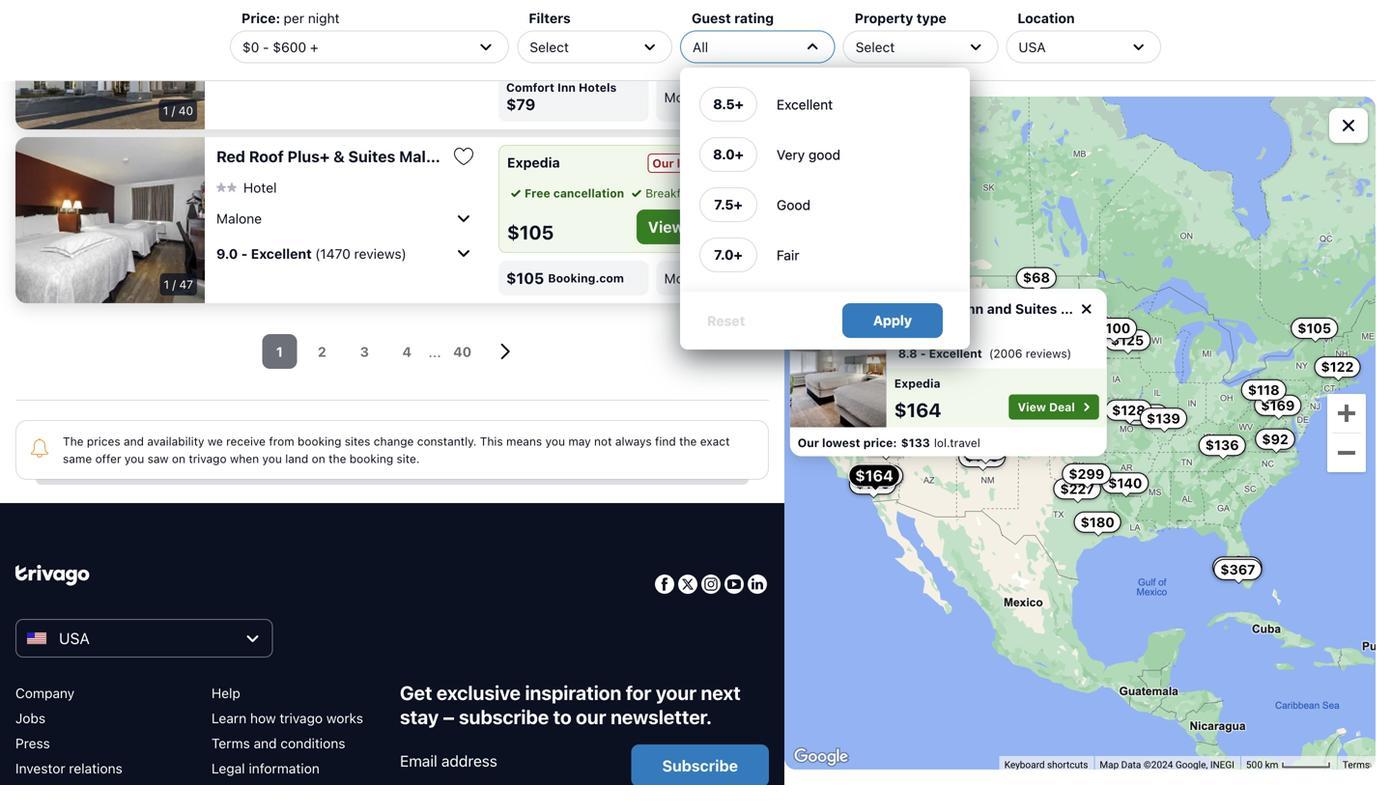 Task type: vqa. For each thing, say whether or not it's contained in the screenshot.
breakfast included button
yes



Task type: describe. For each thing, give the bounding box(es) containing it.
your
[[656, 682, 697, 704]]

press link
[[15, 736, 50, 752]]

expedia for our lowest price
[[507, 155, 560, 171]]

help
[[212, 685, 240, 701]]

0 vertical spatial excellent
[[777, 96, 833, 112]]

hotels
[[579, 81, 617, 94]]

8.5+
[[713, 96, 744, 112]]

hotel for topmost 'hotel' 'button'
[[243, 179, 277, 195]]

1 vertical spatial hotel button
[[898, 324, 963, 338]]

$79 inside comfort inn hotels $79
[[506, 95, 535, 114]]

- for 9.0
[[241, 246, 248, 262]]

map
[[1100, 759, 1119, 771]]

$197
[[864, 468, 897, 484]]

help learn how trivago works terms and conditions legal information
[[212, 685, 363, 777]]

company link
[[15, 685, 75, 701]]

$128 button
[[1105, 400, 1152, 421]]

1 vertical spatial malone
[[216, 210, 262, 226]]

$133
[[901, 436, 930, 450]]

inn for suites
[[963, 301, 984, 317]]

1 horizontal spatial you
[[262, 452, 282, 466]]

site.
[[397, 452, 420, 466]]

$367 button
[[1214, 559, 1262, 580]]

$0
[[242, 39, 259, 55]]

very good
[[777, 147, 841, 163]]

property
[[855, 10, 913, 26]]

0 vertical spatial $79
[[507, 32, 543, 55]]

guest rating
[[692, 10, 774, 26]]

1 horizontal spatial $136 button
[[1199, 435, 1246, 456]]

investor relations link
[[15, 761, 122, 777]]

$459 button
[[977, 388, 1026, 409]]

lowest for price
[[677, 157, 715, 170]]

may
[[568, 435, 591, 448]]

not
[[594, 435, 612, 448]]

1 inside button
[[276, 344, 283, 360]]

$113
[[1131, 407, 1162, 423]]

$190
[[976, 391, 1010, 407]]

$164 inside button
[[855, 467, 894, 485]]

2 horizontal spatial you
[[545, 435, 565, 448]]

$118 $190
[[976, 382, 1280, 407]]

$107
[[968, 442, 1001, 458]]

$600 button
[[1213, 557, 1262, 578]]

$100
[[1097, 320, 1131, 336]]

0 horizontal spatial $136
[[965, 449, 999, 465]]

more for $105
[[664, 270, 696, 286]]

1 horizontal spatial booking
[[350, 452, 393, 466]]

when
[[230, 452, 259, 466]]

hampton inn and suites hemet, ca
[[898, 301, 1132, 317]]

select for property type
[[856, 39, 895, 55]]

next image
[[489, 335, 521, 368]]

$88 button
[[1042, 417, 1083, 438]]

0 horizontal spatial 40
[[178, 104, 193, 117]]

$169
[[1261, 397, 1295, 413]]

$106 button
[[849, 474, 897, 495]]

0 horizontal spatial $600
[[273, 39, 306, 55]]

breakfast included button
[[628, 185, 747, 202]]

view deal button for $79
[[636, 21, 753, 56]]

all
[[693, 39, 708, 55]]

investor
[[15, 761, 65, 777]]

red roof plus+ & suites malone button
[[216, 147, 454, 166]]

subscribe button
[[631, 745, 769, 785]]

expedia for $164
[[894, 377, 940, 390]]

©2024
[[1144, 759, 1173, 771]]

inn for $79
[[557, 81, 576, 94]]

apply button
[[842, 303, 943, 338]]

1 for $105
[[164, 278, 169, 291]]

deal for $79
[[688, 29, 722, 48]]

40 inside button
[[453, 344, 472, 360]]

suites inside button
[[348, 147, 395, 166]]

type
[[917, 10, 947, 26]]

8.0+
[[713, 146, 744, 162]]

breakfast included
[[646, 186, 747, 200]]

prices inside the prices and availability we receive from booking sites change constantly. this means you may not always find the exact same offer you saw on trivago when you land on the booking site.
[[87, 435, 120, 448]]

$92
[[1262, 431, 1289, 447]]

1 vertical spatial good
[[809, 147, 841, 163]]

$109
[[984, 393, 1018, 409]]

1 vertical spatial $105
[[506, 269, 544, 287]]

9.0 - excellent (1470 reviews)
[[216, 246, 407, 262]]

1 horizontal spatial malone
[[399, 147, 454, 166]]

7.5+
[[714, 197, 743, 213]]

1 vertical spatial terms
[[1343, 759, 1370, 771]]

$105 inside button
[[1298, 320, 1331, 336]]

$110
[[1001, 380, 1033, 395]]

$79 button
[[935, 364, 974, 385]]

+
[[310, 39, 318, 55]]

$139 $88
[[1049, 410, 1180, 435]]

0 horizontal spatial booking
[[298, 435, 341, 448]]

0 horizontal spatial good
[[286, 53, 319, 69]]

comfort inn hotels $79
[[506, 81, 617, 114]]

$92 button
[[1255, 429, 1295, 450]]

deal for $105
[[688, 218, 722, 236]]

jobs link
[[15, 711, 46, 727]]

per
[[284, 10, 304, 26]]

prices for $105
[[700, 270, 738, 286]]

comfort
[[506, 81, 554, 94]]

rock springs button
[[216, 11, 475, 42]]

conditions
[[280, 736, 345, 752]]

trivago inside the prices and availability we receive from booking sites change constantly. this means you may not always find the exact same offer you saw on trivago when you land on the booking site.
[[189, 452, 227, 466]]

1 horizontal spatial very
[[777, 147, 805, 163]]

$227
[[1060, 481, 1094, 497]]

47
[[179, 278, 193, 291]]

red roof plus+ & suites malone, (malone, usa) image
[[15, 137, 205, 303]]

$139
[[1147, 410, 1180, 426]]

reset button
[[707, 312, 745, 329]]

view deal button for $105
[[636, 210, 753, 244]]

find
[[655, 435, 676, 448]]

8.4 - very good (2035 reviews)
[[216, 53, 417, 69]]

$105 button
[[1291, 318, 1338, 339]]

close image
[[1078, 300, 1095, 318]]

$122 button
[[1314, 357, 1361, 378]]

- for $0
[[263, 39, 269, 55]]

information
[[249, 761, 320, 777]]

$121
[[830, 419, 861, 435]]

our for our lowest price
[[652, 157, 674, 170]]

change
[[374, 435, 414, 448]]

map data ©2024 google, inegi
[[1100, 759, 1235, 771]]

works
[[326, 711, 363, 727]]

select for filters
[[530, 39, 569, 55]]

500 km
[[1246, 759, 1281, 771]]

more for $79
[[664, 89, 696, 105]]

$172 button
[[823, 416, 869, 437]]

$139 button
[[1140, 408, 1187, 429]]

more prices button for $79
[[657, 72, 761, 122]]

view for $79
[[648, 29, 685, 48]]

8.0+ button
[[699, 137, 757, 172]]

2 button
[[305, 334, 339, 369]]

terms inside help learn how trivago works terms and conditions legal information
[[212, 736, 250, 752]]

plus+
[[287, 147, 330, 166]]

$459
[[984, 390, 1020, 406]]

cancellation
[[553, 186, 624, 200]]

help link
[[212, 685, 240, 701]]

$79 inside button
[[941, 366, 967, 382]]

filters
[[529, 10, 571, 26]]

1 on from the left
[[172, 452, 185, 466]]

comfort inn & suites rock springs, (rock springs, usa) image
[[15, 0, 205, 129]]

0 horizontal spatial the
[[329, 452, 346, 466]]



Task type: locate. For each thing, give the bounding box(es) containing it.
terms down learn
[[212, 736, 250, 752]]

prices down the 7.0+
[[700, 270, 738, 286]]

hotel down roof
[[243, 179, 277, 195]]

$125 button
[[1104, 330, 1151, 351]]

1 horizontal spatial inn
[[963, 301, 984, 317]]

map region
[[784, 97, 1376, 770]]

hotel button down hampton on the top right of page
[[898, 324, 963, 338]]

2 vertical spatial $79
[[941, 366, 967, 382]]

inegi
[[1210, 759, 1235, 771]]

learn how trivago works link
[[212, 711, 363, 727]]

inn inside comfort inn hotels $79
[[557, 81, 576, 94]]

1 vertical spatial the
[[329, 452, 346, 466]]

on down 'availability'
[[172, 452, 185, 466]]

$121 button
[[823, 416, 867, 438]]

$113 button
[[1124, 404, 1169, 426]]

hotel for bottommost 'hotel' 'button'
[[934, 324, 963, 338]]

$136 down $178 button
[[965, 449, 999, 465]]

we
[[208, 435, 223, 448]]

km
[[1265, 759, 1279, 771]]

constantly.
[[417, 435, 477, 448]]

1 vertical spatial $600
[[1219, 559, 1256, 575]]

more prices button
[[657, 72, 761, 122], [657, 261, 761, 296]]

price: per night
[[242, 10, 340, 26]]

fair
[[777, 247, 799, 263]]

1 horizontal spatial trivago
[[280, 711, 323, 727]]

- right the 9.0 on the left top of the page
[[241, 246, 248, 262]]

0 horizontal spatial excellent
[[251, 246, 312, 262]]

- right "8.8"
[[920, 347, 926, 360]]

0 vertical spatial view deal button
[[636, 21, 753, 56]]

0 horizontal spatial select
[[530, 39, 569, 55]]

$122
[[1321, 359, 1354, 375]]

$68
[[1023, 270, 1050, 286]]

very down "springs"
[[252, 53, 282, 69]]

and for prices
[[124, 435, 144, 448]]

legal information link
[[212, 761, 320, 777]]

press
[[15, 736, 50, 752]]

0 horizontal spatial suites
[[348, 147, 395, 166]]

1 horizontal spatial $136
[[1205, 437, 1239, 453]]

view deal down guest
[[648, 29, 722, 48]]

0 vertical spatial more
[[664, 89, 696, 105]]

the right find
[[679, 435, 697, 448]]

land
[[285, 452, 308, 466]]

- right 8.4
[[242, 53, 248, 69]]

newsletter.
[[611, 706, 712, 728]]

1
[[163, 104, 168, 117], [164, 278, 169, 291], [276, 344, 283, 360]]

0 horizontal spatial our
[[652, 157, 674, 170]]

0 horizontal spatial trivago
[[189, 452, 227, 466]]

view deal button for $164
[[1009, 395, 1099, 420]]

0 horizontal spatial $164
[[855, 467, 894, 485]]

terms right the 500 km button
[[1343, 759, 1370, 771]]

$88
[[1049, 419, 1077, 435]]

2 more prices button from the top
[[657, 261, 761, 296]]

0 vertical spatial deal
[[688, 29, 722, 48]]

2 vertical spatial and
[[254, 736, 277, 752]]

on right land
[[312, 452, 325, 466]]

1 select from the left
[[530, 39, 569, 55]]

1 vertical spatial prices
[[700, 270, 738, 286]]

view deal for $79
[[648, 29, 722, 48]]

and inside the prices and availability we receive from booking sites change constantly. this means you may not always find the exact same offer you saw on trivago when you land on the booking site.
[[124, 435, 144, 448]]

more prices down the all
[[664, 89, 738, 105]]

1 vertical spatial suites
[[1015, 301, 1057, 317]]

1 vertical spatial 1
[[164, 278, 169, 291]]

$367
[[1221, 562, 1255, 578]]

1 vertical spatial lowest
[[822, 436, 860, 450]]

more prices button for $105
[[657, 261, 761, 296]]

0 vertical spatial view
[[648, 29, 685, 48]]

0 vertical spatial $105
[[507, 221, 554, 243]]

1 vertical spatial view
[[648, 218, 685, 236]]

red
[[216, 147, 245, 166]]

$79 down comfort
[[506, 95, 535, 114]]

1 vertical spatial trivago
[[280, 711, 323, 727]]

google image
[[789, 745, 853, 770]]

2 vertical spatial $105
[[1298, 320, 1331, 336]]

2 vertical spatial view
[[1018, 400, 1046, 414]]

0 vertical spatial expedia
[[507, 155, 560, 171]]

0 vertical spatial more prices button
[[657, 72, 761, 122]]

trivago up conditions
[[280, 711, 323, 727]]

prices up offer
[[87, 435, 120, 448]]

/ for $105
[[172, 278, 176, 291]]

the prices and availability we receive from booking sites change constantly. this means you may not always find the exact same offer you saw on trivago when you land on the booking site.
[[63, 435, 730, 466]]

1 vertical spatial hotel
[[934, 324, 963, 338]]

- for 8.4
[[242, 53, 248, 69]]

reviews) for 9.0 - excellent (1470 reviews)
[[354, 246, 407, 262]]

suites down $68 button
[[1015, 301, 1057, 317]]

company
[[15, 685, 75, 701]]

1 horizontal spatial good
[[809, 147, 841, 163]]

Email address email field
[[400, 745, 616, 785]]

1 vertical spatial booking
[[350, 452, 393, 466]]

$105 left booking.com
[[506, 269, 544, 287]]

night
[[308, 10, 340, 26]]

more left 7.0+ button
[[664, 270, 696, 286]]

more prices for $105
[[664, 270, 738, 286]]

0 horizontal spatial you
[[125, 452, 144, 466]]

view deal for $105
[[648, 218, 722, 236]]

1 vertical spatial more prices button
[[657, 261, 761, 296]]

$79 up $178
[[941, 366, 967, 382]]

$109 $128
[[984, 393, 1146, 418]]

2 more from the top
[[664, 270, 696, 286]]

0 vertical spatial trivago
[[189, 452, 227, 466]]

500 km button
[[1240, 756, 1337, 772]]

hemet,
[[1060, 301, 1109, 317]]

$136 button left $92 button
[[1199, 435, 1246, 456]]

inn right hampton on the top right of page
[[963, 301, 984, 317]]

$600 inside button
[[1219, 559, 1256, 575]]

- right $0
[[263, 39, 269, 55]]

2 select from the left
[[856, 39, 895, 55]]

you down from
[[262, 452, 282, 466]]

$178 $459
[[958, 390, 1020, 410]]

(2035
[[323, 53, 361, 69]]

2 vertical spatial deal
[[1049, 400, 1075, 414]]

select down "property"
[[856, 39, 895, 55]]

excellent up the $79 button
[[929, 347, 982, 360]]

/
[[172, 104, 175, 117], [172, 278, 176, 291]]

good up good
[[809, 147, 841, 163]]

view for $105
[[648, 218, 685, 236]]

view
[[648, 29, 685, 48], [648, 218, 685, 236], [1018, 400, 1046, 414]]

0 vertical spatial the
[[679, 435, 697, 448]]

hampton inn and suites hemet, ca image
[[790, 289, 886, 428]]

suites right &
[[348, 147, 395, 166]]

hotel down hampton on the top right of page
[[934, 324, 963, 338]]

$175 button
[[862, 435, 908, 456]]

and up (2006 at the top right
[[987, 301, 1012, 317]]

3 button
[[347, 334, 382, 369]]

8.4
[[216, 53, 239, 69]]

and up legal information link in the left bottom of the page
[[254, 736, 277, 752]]

$110 button
[[994, 377, 1039, 398]]

0 horizontal spatial hotel
[[243, 179, 277, 195]]

1 horizontal spatial 40
[[453, 344, 472, 360]]

1 vertical spatial 40
[[453, 344, 472, 360]]

our
[[652, 157, 674, 170], [798, 436, 819, 450]]

2 more prices from the top
[[664, 270, 738, 286]]

1 button
[[262, 334, 297, 369]]

trivago down the we
[[189, 452, 227, 466]]

1 horizontal spatial on
[[312, 452, 325, 466]]

booking down sites
[[350, 452, 393, 466]]

2 vertical spatial 1
[[276, 344, 283, 360]]

availability
[[147, 435, 204, 448]]

excellent for 8.8 - excellent (2006 reviews)
[[929, 347, 982, 360]]

excellent left (1470
[[251, 246, 312, 262]]

1 vertical spatial deal
[[688, 218, 722, 236]]

more prices for $79
[[664, 89, 738, 105]]

1 horizontal spatial hotel
[[934, 324, 963, 338]]

2 vertical spatial excellent
[[929, 347, 982, 360]]

$79
[[507, 32, 543, 55], [506, 95, 535, 114], [941, 366, 967, 382]]

1 horizontal spatial $600
[[1219, 559, 1256, 575]]

$136 left $92 button
[[1205, 437, 1239, 453]]

view down $110 button
[[1018, 400, 1046, 414]]

lowest for price:
[[822, 436, 860, 450]]

$178
[[958, 394, 991, 410]]

more prices button down the all
[[657, 72, 761, 122]]

malone right &
[[399, 147, 454, 166]]

1 more prices from the top
[[664, 89, 738, 105]]

select down the filters
[[530, 39, 569, 55]]

expedia
[[507, 155, 560, 171], [894, 377, 940, 390]]

excellent up the very good
[[777, 96, 833, 112]]

trivago inside help learn how trivago works terms and conditions legal information
[[280, 711, 323, 727]]

you left saw
[[125, 452, 144, 466]]

1 horizontal spatial our
[[798, 436, 819, 450]]

1 / 40
[[163, 104, 193, 117]]

and inside help learn how trivago works terms and conditions legal information
[[254, 736, 277, 752]]

lowest down $121
[[822, 436, 860, 450]]

500
[[1246, 759, 1263, 771]]

hampton
[[898, 301, 959, 317]]

location
[[1018, 10, 1075, 26]]

$0 - $600 +
[[242, 39, 318, 55]]

more prices button up the reset button
[[657, 261, 761, 296]]

prices for $79
[[700, 89, 738, 105]]

the down sites
[[329, 452, 346, 466]]

1 vertical spatial our
[[798, 436, 819, 450]]

1 vertical spatial view deal
[[648, 218, 722, 236]]

from
[[269, 435, 294, 448]]

1 for $79
[[163, 104, 168, 117]]

and for inn
[[987, 301, 1012, 317]]

deal down guest
[[688, 29, 722, 48]]

our for our lowest price: $133 lol.travel
[[798, 436, 819, 450]]

more
[[664, 89, 696, 105], [664, 270, 696, 286]]

0 vertical spatial /
[[172, 104, 175, 117]]

view left the all
[[648, 29, 685, 48]]

how
[[250, 711, 276, 727]]

0 horizontal spatial malone
[[216, 210, 262, 226]]

free cancellation
[[525, 186, 624, 200]]

view deal up $88
[[1018, 400, 1075, 414]]

0 horizontal spatial lowest
[[677, 157, 715, 170]]

google,
[[1176, 759, 1208, 771]]

$105 down free
[[507, 221, 554, 243]]

1 vertical spatial more prices
[[664, 270, 738, 286]]

$197 button
[[858, 465, 904, 487]]

usa
[[1019, 39, 1046, 55]]

red roof plus+ & suites malone
[[216, 147, 454, 166]]

deal up $88
[[1049, 400, 1075, 414]]

0 vertical spatial lowest
[[677, 157, 715, 170]]

2 horizontal spatial excellent
[[929, 347, 982, 360]]

$79 down the filters
[[507, 32, 543, 55]]

reviews) right (1470
[[354, 246, 407, 262]]

malone
[[399, 147, 454, 166], [216, 210, 262, 226]]

1 horizontal spatial lowest
[[822, 436, 860, 450]]

0 horizontal spatial $136 button
[[958, 446, 1006, 468]]

0 vertical spatial hotel button
[[216, 179, 277, 196]]

0 vertical spatial view deal
[[648, 29, 722, 48]]

our up breakfast
[[652, 157, 674, 170]]

7.5+ button
[[699, 187, 757, 222]]

- for 8.8
[[920, 347, 926, 360]]

0 vertical spatial inn
[[557, 81, 576, 94]]

expedia up free
[[507, 155, 560, 171]]

1 horizontal spatial excellent
[[777, 96, 833, 112]]

expedia down "8.8"
[[894, 377, 940, 390]]

0 vertical spatial 40
[[178, 104, 193, 117]]

1 horizontal spatial select
[[856, 39, 895, 55]]

deal
[[688, 29, 722, 48], [688, 218, 722, 236], [1049, 400, 1075, 414]]

1 vertical spatial view deal button
[[636, 210, 753, 244]]

excellent for 9.0 - excellent (1470 reviews)
[[251, 246, 312, 262]]

exact
[[700, 435, 730, 448]]

offer
[[95, 452, 121, 466]]

$299
[[1069, 466, 1104, 482]]

means
[[506, 435, 542, 448]]

stay
[[400, 706, 439, 728]]

good left (2035
[[286, 53, 319, 69]]

suites
[[348, 147, 395, 166], [1015, 301, 1057, 317]]

malone button
[[216, 203, 475, 234]]

prices down the all
[[700, 89, 738, 105]]

you left may
[[545, 435, 565, 448]]

2 vertical spatial reviews)
[[1026, 347, 1071, 360]]

1 vertical spatial $164
[[855, 467, 894, 485]]

$105 up $122
[[1298, 320, 1331, 336]]

0 vertical spatial reviews)
[[364, 53, 417, 69]]

0 horizontal spatial hotel button
[[216, 179, 277, 196]]

0 horizontal spatial very
[[252, 53, 282, 69]]

view down breakfast
[[648, 218, 685, 236]]

$136 button down $178 button
[[958, 446, 1006, 468]]

0 vertical spatial hotel
[[243, 179, 277, 195]]

on
[[172, 452, 185, 466], [312, 452, 325, 466]]

7.0+
[[714, 247, 743, 263]]

deal down '7.5+'
[[688, 218, 722, 236]]

view deal down breakfast included "button"
[[648, 218, 722, 236]]

and left 'availability'
[[124, 435, 144, 448]]

1 vertical spatial $79
[[506, 95, 535, 114]]

breakfast
[[646, 186, 697, 200]]

0 horizontal spatial on
[[172, 452, 185, 466]]

$140 button
[[1102, 473, 1149, 494]]

keyboard shortcuts button
[[1004, 758, 1088, 772]]

0 horizontal spatial inn
[[557, 81, 576, 94]]

1 horizontal spatial suites
[[1015, 301, 1057, 317]]

0 vertical spatial very
[[252, 53, 282, 69]]

1 horizontal spatial $164
[[894, 399, 941, 421]]

reviews) for 8.8 - excellent (2006 reviews)
[[1026, 347, 1071, 360]]

reset
[[707, 313, 745, 329]]

price:
[[863, 436, 897, 450]]

$227 button
[[1053, 478, 1101, 500]]

2 vertical spatial prices
[[87, 435, 120, 448]]

more left 8.5+
[[664, 89, 696, 105]]

hotel inside 'button'
[[243, 179, 277, 195]]

0 vertical spatial prices
[[700, 89, 738, 105]]

1 vertical spatial excellent
[[251, 246, 312, 262]]

$118 button
[[1241, 380, 1286, 401]]

(1470
[[315, 246, 351, 262]]

keyboard
[[1004, 759, 1045, 771]]

price
[[718, 157, 748, 170]]

lowest up "breakfast included"
[[677, 157, 715, 170]]

1 horizontal spatial expedia
[[894, 377, 940, 390]]

1 more prices button from the top
[[657, 72, 761, 122]]

1 horizontal spatial the
[[679, 435, 697, 448]]

our left $121 "button"
[[798, 436, 819, 450]]

hotel button down red
[[216, 179, 277, 196]]

2 vertical spatial view deal
[[1018, 400, 1075, 414]]

0 vertical spatial 1
[[163, 104, 168, 117]]

1 more from the top
[[664, 89, 696, 105]]

inn left hotels
[[557, 81, 576, 94]]

booking up land
[[298, 435, 341, 448]]

2
[[318, 344, 326, 360]]

0 vertical spatial more prices
[[664, 89, 738, 105]]

$107 button
[[962, 439, 1008, 461]]

–
[[443, 706, 455, 728]]

0 vertical spatial our
[[652, 157, 674, 170]]

reviews) right (2035
[[364, 53, 417, 69]]

prices
[[700, 89, 738, 105], [700, 270, 738, 286], [87, 435, 120, 448]]

you
[[545, 435, 565, 448], [125, 452, 144, 466], [262, 452, 282, 466]]

malone up the 9.0 on the left top of the page
[[216, 210, 262, 226]]

0 vertical spatial suites
[[348, 147, 395, 166]]

$178 button
[[951, 392, 997, 413]]

2 on from the left
[[312, 452, 325, 466]]

$140
[[1108, 475, 1142, 491]]

reviews) right (2006 at the top right
[[1026, 347, 1071, 360]]

/ for $79
[[172, 104, 175, 117]]

1 horizontal spatial hotel button
[[898, 324, 963, 338]]

more prices down the 7.0+
[[664, 270, 738, 286]]

get
[[400, 682, 432, 704]]

very up good
[[777, 147, 805, 163]]

0 vertical spatial malone
[[399, 147, 454, 166]]

0 horizontal spatial terms
[[212, 736, 250, 752]]



